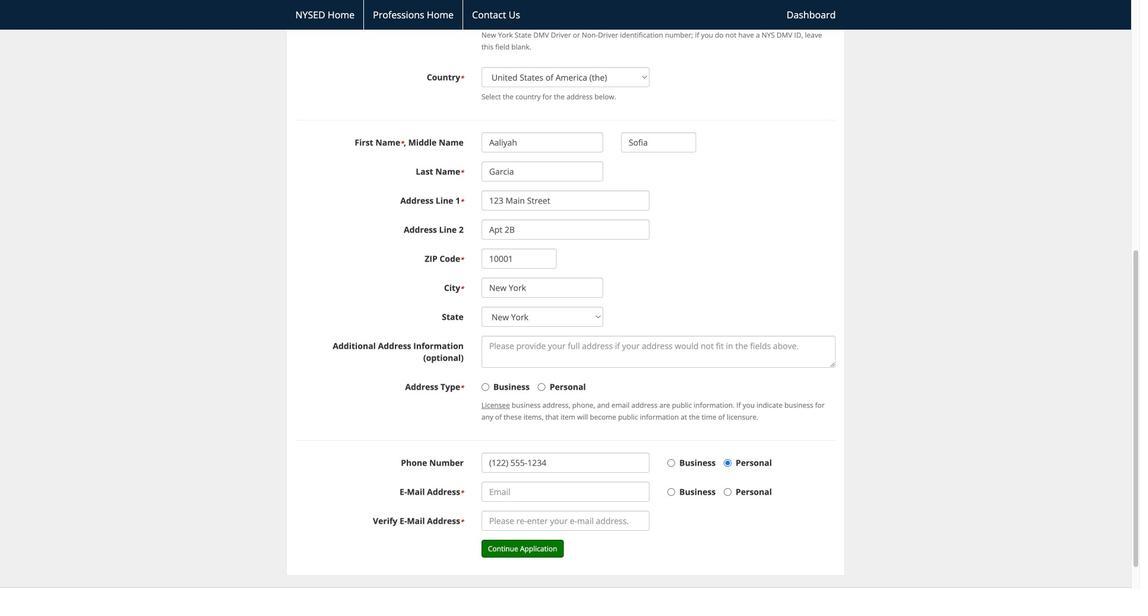 Task type: describe. For each thing, give the bounding box(es) containing it.
City text field
[[481, 278, 603, 298]]

Address Line 2 text field
[[481, 220, 650, 240]]

First Name text field
[[481, 133, 603, 153]]

Please re-enter your e-mail address. text field
[[481, 511, 650, 532]]

Middle Name text field
[[621, 133, 696, 153]]

Please provide your full address if your address would not fit in the fields above. text field
[[481, 336, 836, 368]]



Task type: locate. For each thing, give the bounding box(es) containing it.
None radio
[[481, 384, 489, 391], [538, 384, 546, 391], [724, 489, 732, 497], [481, 384, 489, 391], [538, 384, 546, 391], [724, 489, 732, 497]]

None submit
[[481, 540, 564, 558]]

Address Line 1 text field
[[481, 191, 650, 211]]

Email text field
[[481, 482, 650, 502]]

Last Name text field
[[481, 162, 603, 182]]

Enter phone number (optional) text field
[[481, 453, 650, 473]]

ID text field
[[481, 5, 603, 26]]

None radio
[[668, 460, 675, 467], [724, 460, 732, 467], [668, 489, 675, 497], [668, 460, 675, 467], [724, 460, 732, 467], [668, 489, 675, 497]]

ZIP Code text field
[[481, 249, 557, 269]]



Task type: vqa. For each thing, say whether or not it's contained in the screenshot.
ZIP Code text field at the left top of the page
yes



